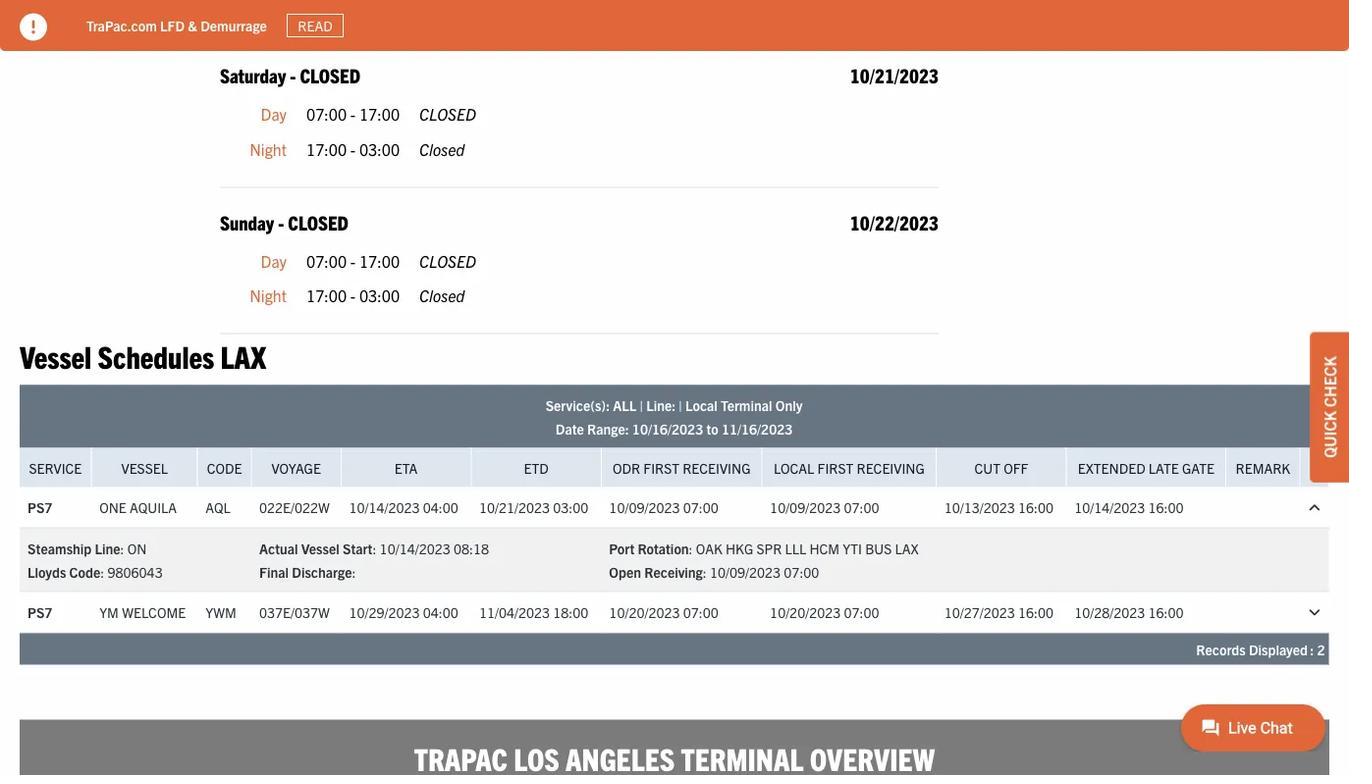 Task type: locate. For each thing, give the bounding box(es) containing it.
0 vertical spatial local
[[685, 397, 718, 414]]

0 vertical spatial 10/21/2023
[[850, 64, 939, 88]]

2 closed from the top
[[419, 286, 465, 306]]

gate
[[1182, 460, 1215, 477]]

1 vertical spatial ps7
[[27, 604, 52, 622]]

lax right bus
[[895, 540, 919, 558]]

lax
[[221, 337, 266, 376], [895, 540, 919, 558]]

10/14/2023 for 10/14/2023 04:00
[[349, 499, 420, 517]]

2 night from the top
[[250, 286, 287, 306]]

1 vertical spatial vessel
[[121, 460, 168, 477]]

discharge
[[292, 564, 352, 581]]

03:00 for saturday - closed
[[359, 140, 400, 159]]

10/09/2023 07:00
[[609, 499, 719, 517], [770, 499, 879, 517]]

lloyds
[[27, 564, 66, 581]]

etd
[[524, 460, 549, 477]]

night for saturday
[[250, 140, 287, 159]]

1 | from the left
[[640, 397, 643, 414]]

local down 11/16/2023 in the bottom of the page
[[774, 460, 814, 477]]

records displayed : 2
[[1196, 641, 1325, 659]]

lax right schedules
[[221, 337, 266, 376]]

10/14/2023 inside "actual vessel start : 10/14/2023 08:18 final discharge :"
[[380, 540, 451, 558]]

10/14/2023
[[349, 499, 420, 517], [1074, 499, 1145, 517], [380, 540, 451, 558]]

10/14/2023 down eta
[[349, 499, 420, 517]]

&
[[188, 16, 197, 34]]

10/20/2023 07:00
[[609, 604, 719, 622], [770, 604, 879, 622]]

ps7 for ym welcome
[[27, 604, 52, 622]]

2
[[1317, 641, 1325, 659]]

read
[[298, 17, 333, 34]]

1 ps7 from the top
[[27, 499, 52, 517]]

0 vertical spatial vessel
[[20, 337, 92, 376]]

0 horizontal spatial first
[[643, 460, 680, 477]]

| right line:
[[679, 397, 682, 414]]

demurrage
[[200, 16, 267, 34]]

-
[[290, 64, 296, 88], [350, 105, 356, 124], [350, 140, 356, 159], [278, 210, 284, 235], [350, 251, 356, 271], [350, 286, 356, 306]]

1 first from the left
[[643, 460, 680, 477]]

07:00 down "lll"
[[784, 564, 819, 581]]

9806043
[[107, 564, 163, 581]]

08:18
[[454, 540, 489, 558]]

cut off
[[974, 460, 1028, 477]]

10/13/2023
[[944, 499, 1015, 517]]

10/14/2023 down 10/14/2023 04:00
[[380, 540, 451, 558]]

code inside steamship line : on lloyds code : 9806043
[[69, 564, 100, 581]]

10/21/2023 for 10/21/2023
[[850, 64, 939, 88]]

code down line
[[69, 564, 100, 581]]

1 horizontal spatial 10/20/2023
[[770, 604, 841, 622]]

2 horizontal spatial vessel
[[301, 540, 339, 558]]

0 horizontal spatial code
[[69, 564, 100, 581]]

07:00 inside "port rotation : oak hkg spr lll hcm yti bus lax open receiving : 10/09/2023 07:00"
[[784, 564, 819, 581]]

saturday
[[220, 64, 286, 88]]

1 vertical spatial night
[[250, 286, 287, 306]]

0 vertical spatial 03:00
[[359, 140, 400, 159]]

1 07:00 - 17:00 from the top
[[306, 105, 400, 124]]

: down line
[[100, 564, 104, 581]]

2 10/20/2023 from the left
[[770, 604, 841, 622]]

records
[[1196, 641, 1246, 659]]

first right odr
[[643, 460, 680, 477]]

10/14/2023 down extended at the bottom right of page
[[1074, 499, 1145, 517]]

vessel
[[20, 337, 92, 376], [121, 460, 168, 477], [301, 540, 339, 558]]

1 horizontal spatial lax
[[895, 540, 919, 558]]

| right all
[[640, 397, 643, 414]]

1 horizontal spatial 10/20/2023 07:00
[[770, 604, 879, 622]]

10/09/2023 07:00 up hcm
[[770, 499, 879, 517]]

local up to at the bottom
[[685, 397, 718, 414]]

0 vertical spatial 17:00 - 03:00
[[306, 140, 400, 159]]

closed
[[300, 64, 360, 88], [419, 105, 476, 124], [288, 210, 349, 235], [419, 251, 476, 271]]

0 horizontal spatial |
[[640, 397, 643, 414]]

037e/037w
[[259, 604, 330, 622]]

10/21/2023 for 10/21/2023 03:00
[[479, 499, 550, 517]]

to
[[706, 420, 718, 438]]

07:00 down local first receiving
[[844, 499, 879, 517]]

07:00 - 17:00
[[306, 105, 400, 124], [306, 251, 400, 271]]

10/14/2023 for 10/14/2023 16:00
[[1074, 499, 1145, 517]]

1 horizontal spatial code
[[207, 460, 242, 477]]

10/20/2023 down open
[[609, 604, 680, 622]]

: left the oak
[[689, 540, 693, 558]]

16:00 for 10/27/2023 16:00
[[1018, 604, 1054, 622]]

10/09/2023
[[609, 499, 680, 517], [770, 499, 841, 517], [710, 564, 781, 581]]

1 vertical spatial 17:00 - 03:00
[[306, 286, 400, 306]]

07:00 - 17:00 down saturday - closed
[[306, 105, 400, 124]]

2 07:00 - 17:00 from the top
[[306, 251, 400, 271]]

1 horizontal spatial first
[[818, 460, 854, 477]]

1 day from the top
[[261, 105, 287, 124]]

10/09/2023 07:00 up "rotation"
[[609, 499, 719, 517]]

night up sunday - closed on the left of the page
[[250, 140, 287, 159]]

first
[[643, 460, 680, 477], [818, 460, 854, 477]]

local inside service(s): all | line: | local terminal only date range: 10/16/2023 to 11/16/2023
[[685, 397, 718, 414]]

day for sunday
[[261, 251, 287, 271]]

vessel schedules lax
[[20, 337, 266, 376]]

date
[[556, 420, 584, 438]]

07:00 up the oak
[[683, 499, 719, 517]]

07:00 - 17:00 down sunday - closed on the left of the page
[[306, 251, 400, 271]]

code
[[207, 460, 242, 477], [69, 564, 100, 581]]

0 horizontal spatial 10/09/2023 07:00
[[609, 499, 719, 517]]

10/29/2023 04:00
[[349, 604, 458, 622]]

07:00 - 17:00 for saturday - closed
[[306, 105, 400, 124]]

1 04:00 from the top
[[423, 499, 458, 517]]

16:00 down off
[[1018, 499, 1054, 517]]

night down sunday - closed on the left of the page
[[250, 286, 287, 306]]

1 night from the top
[[250, 140, 287, 159]]

receiving up bus
[[857, 460, 925, 477]]

1 vertical spatial 07:00 - 17:00
[[306, 251, 400, 271]]

03:00
[[359, 140, 400, 159], [359, 286, 400, 306], [553, 499, 589, 517]]

16:00 down late at the bottom right of the page
[[1148, 499, 1184, 517]]

receiving down to at the bottom
[[683, 460, 751, 477]]

steamship
[[27, 540, 92, 558]]

vessel for vessel
[[121, 460, 168, 477]]

2 day from the top
[[261, 251, 287, 271]]

terminal
[[721, 397, 772, 414]]

17:00 - 03:00
[[306, 140, 400, 159], [306, 286, 400, 306]]

10/13/2023 16:00
[[944, 499, 1054, 517]]

0 horizontal spatial local
[[685, 397, 718, 414]]

04:00
[[423, 499, 458, 517], [423, 604, 458, 622]]

day down sunday - closed on the left of the page
[[261, 251, 287, 271]]

code up aql
[[207, 460, 242, 477]]

receiving down "rotation"
[[644, 564, 703, 581]]

07:00 - 17:00 for sunday - closed
[[306, 251, 400, 271]]

10/09/2023 down odr
[[609, 499, 680, 517]]

sunday
[[220, 210, 274, 235]]

1 vertical spatial lax
[[895, 540, 919, 558]]

ps7 down service
[[27, 499, 52, 517]]

0 vertical spatial 07:00 - 17:00
[[306, 105, 400, 124]]

remark
[[1236, 460, 1290, 477]]

1 vertical spatial code
[[69, 564, 100, 581]]

0 horizontal spatial vessel
[[20, 337, 92, 376]]

0 horizontal spatial 10/21/2023
[[479, 499, 550, 517]]

2 17:00 - 03:00 from the top
[[306, 286, 400, 306]]

10/09/2023 down 'hkg'
[[710, 564, 781, 581]]

16:00 right 10/28/2023
[[1148, 604, 1184, 622]]

1 horizontal spatial 10/09/2023 07:00
[[770, 499, 879, 517]]

2 first from the left
[[818, 460, 854, 477]]

1 vertical spatial day
[[261, 251, 287, 271]]

quick check
[[1320, 357, 1339, 458]]

10/20/2023 07:00 down hcm
[[770, 604, 879, 622]]

receiving for odr first receiving
[[683, 460, 751, 477]]

07:00 down the oak
[[683, 604, 719, 622]]

: down 10/14/2023 04:00
[[373, 540, 376, 558]]

10/09/2023 up "lll"
[[770, 499, 841, 517]]

2 04:00 from the top
[[423, 604, 458, 622]]

1 17:00 - 03:00 from the top
[[306, 140, 400, 159]]

0 vertical spatial ps7
[[27, 499, 52, 517]]

first up hcm
[[818, 460, 854, 477]]

0 vertical spatial night
[[250, 140, 287, 159]]

open
[[609, 564, 641, 581]]

10/20/2023 down "lll"
[[770, 604, 841, 622]]

1 vertical spatial 04:00
[[423, 604, 458, 622]]

night
[[250, 140, 287, 159], [250, 286, 287, 306]]

ps7 down 'lloyds'
[[27, 604, 52, 622]]

1 closed from the top
[[419, 140, 465, 159]]

1 vertical spatial 10/21/2023
[[479, 499, 550, 517]]

10/14/2023 04:00
[[349, 499, 458, 517]]

0 vertical spatial closed
[[419, 140, 465, 159]]

quick check link
[[1310, 332, 1349, 483]]

0 vertical spatial day
[[261, 105, 287, 124]]

04:00 right 10/29/2023
[[423, 604, 458, 622]]

ps7
[[27, 499, 52, 517], [27, 604, 52, 622]]

late
[[1149, 460, 1179, 477]]

solid image
[[20, 13, 47, 41]]

16:00 for 10/14/2023 16:00
[[1148, 499, 1184, 517]]

07:00 down sunday - closed on the left of the page
[[306, 251, 347, 271]]

|
[[640, 397, 643, 414], [679, 397, 682, 414]]

16:00 right 10/27/2023
[[1018, 604, 1054, 622]]

04:00 up 08:18
[[423, 499, 458, 517]]

0 horizontal spatial lax
[[221, 337, 266, 376]]

16:00
[[1018, 499, 1054, 517], [1148, 499, 1184, 517], [1018, 604, 1054, 622], [1148, 604, 1184, 622]]

:
[[120, 540, 124, 558], [373, 540, 376, 558], [689, 540, 693, 558], [100, 564, 104, 581], [352, 564, 356, 581], [703, 564, 707, 581], [1310, 641, 1314, 659]]

0 horizontal spatial 10/20/2023 07:00
[[609, 604, 719, 622]]

16:00 for 10/28/2023 16:00
[[1148, 604, 1184, 622]]

1 horizontal spatial |
[[679, 397, 682, 414]]

1 vertical spatial 03:00
[[359, 286, 400, 306]]

2 vertical spatial vessel
[[301, 540, 339, 558]]

1 vertical spatial closed
[[419, 286, 465, 306]]

0 horizontal spatial 10/20/2023
[[609, 604, 680, 622]]

04:00 for 10/14/2023 04:00
[[423, 499, 458, 517]]

1 horizontal spatial vessel
[[121, 460, 168, 477]]

10/21/2023
[[850, 64, 939, 88], [479, 499, 550, 517]]

10/20/2023
[[609, 604, 680, 622], [770, 604, 841, 622]]

17:00
[[359, 105, 400, 124], [306, 140, 347, 159], [359, 251, 400, 271], [306, 286, 347, 306]]

: down the oak
[[703, 564, 707, 581]]

1 vertical spatial local
[[774, 460, 814, 477]]

service(s):
[[546, 397, 610, 414]]

10/09/2023 inside "port rotation : oak hkg spr lll hcm yti bus lax open receiving : 10/09/2023 07:00"
[[710, 564, 781, 581]]

saturday - closed
[[220, 64, 360, 88]]

2 ps7 from the top
[[27, 604, 52, 622]]

receiving
[[683, 460, 751, 477], [857, 460, 925, 477], [644, 564, 703, 581]]

vessel for vessel schedules lax
[[20, 337, 92, 376]]

10/20/2023 07:00 down open
[[609, 604, 719, 622]]

ym welcome
[[99, 604, 186, 622]]

voyage
[[272, 460, 321, 477]]

local
[[685, 397, 718, 414], [774, 460, 814, 477]]

17:00 - 03:00 for saturday - closed
[[306, 140, 400, 159]]

0 vertical spatial 04:00
[[423, 499, 458, 517]]

lll
[[785, 540, 806, 558]]

day down saturday - closed
[[261, 105, 287, 124]]

0 vertical spatial code
[[207, 460, 242, 477]]

day
[[261, 105, 287, 124], [261, 251, 287, 271]]

1 horizontal spatial 10/21/2023
[[850, 64, 939, 88]]



Task type: describe. For each thing, give the bounding box(es) containing it.
schedules
[[98, 337, 214, 376]]

extended late gate
[[1078, 460, 1215, 477]]

off
[[1004, 460, 1028, 477]]

trapac.com
[[86, 16, 157, 34]]

2 | from the left
[[679, 397, 682, 414]]

10/21/2023 03:00
[[479, 499, 589, 517]]

aql
[[205, 499, 230, 517]]

first for local
[[818, 460, 854, 477]]

10/27/2023 16:00
[[944, 604, 1054, 622]]

spr
[[757, 540, 782, 558]]

odr first receiving
[[613, 460, 751, 477]]

read link
[[287, 14, 344, 38]]

welcome
[[122, 604, 186, 622]]

: down start
[[352, 564, 356, 581]]

ym
[[99, 604, 119, 622]]

eta
[[395, 460, 418, 477]]

17:00 - 03:00 for sunday - closed
[[306, 286, 400, 306]]

11/04/2023 18:00
[[479, 604, 589, 622]]

1 10/20/2023 07:00 from the left
[[609, 604, 719, 622]]

sunday - closed
[[220, 210, 349, 235]]

1 horizontal spatial local
[[774, 460, 814, 477]]

lax inside "port rotation : oak hkg spr lll hcm yti bus lax open receiving : 10/09/2023 07:00"
[[895, 540, 919, 558]]

only
[[775, 397, 803, 414]]

10/22/2023
[[850, 210, 939, 235]]

displayed
[[1249, 641, 1308, 659]]

0 vertical spatial lax
[[221, 337, 266, 376]]

10/28/2023 16:00
[[1074, 604, 1184, 622]]

receiving for local first receiving
[[857, 460, 925, 477]]

receiving inside "port rotation : oak hkg spr lll hcm yti bus lax open receiving : 10/09/2023 07:00"
[[644, 564, 703, 581]]

on
[[127, 540, 147, 558]]

port
[[609, 540, 635, 558]]

range:
[[587, 420, 629, 438]]

1 10/20/2023 from the left
[[609, 604, 680, 622]]

actual
[[259, 540, 298, 558]]

all
[[613, 397, 637, 414]]

ps7 for one aquila
[[27, 499, 52, 517]]

: left the 'on'
[[120, 540, 124, 558]]

one aquila
[[99, 499, 177, 517]]

one
[[99, 499, 126, 517]]

1 10/09/2023 07:00 from the left
[[609, 499, 719, 517]]

11/04/2023
[[479, 604, 550, 622]]

07:00 down saturday - closed
[[306, 105, 347, 124]]

04:00 for 10/29/2023 04:00
[[423, 604, 458, 622]]

steamship line : on lloyds code : 9806043
[[27, 540, 163, 581]]

2 10/09/2023 07:00 from the left
[[770, 499, 879, 517]]

022e/022w
[[259, 499, 330, 517]]

16:00 for 10/13/2023 16:00
[[1018, 499, 1054, 517]]

11/16/2023
[[722, 420, 793, 438]]

day for saturday
[[261, 105, 287, 124]]

aquila
[[130, 499, 177, 517]]

oak
[[696, 540, 722, 558]]

hkg
[[726, 540, 753, 558]]

: left 2
[[1310, 641, 1314, 659]]

quick
[[1320, 411, 1339, 458]]

first for odr
[[643, 460, 680, 477]]

service(s): all | line: | local terminal only date range: 10/16/2023 to 11/16/2023
[[546, 397, 803, 438]]

line
[[95, 540, 120, 558]]

service
[[29, 460, 82, 477]]

odr
[[613, 460, 640, 477]]

cut
[[974, 460, 1001, 477]]

03:00 for sunday - closed
[[359, 286, 400, 306]]

lfd
[[160, 16, 185, 34]]

closed for saturday - closed
[[419, 140, 465, 159]]

check
[[1320, 357, 1339, 408]]

2 10/20/2023 07:00 from the left
[[770, 604, 879, 622]]

night for sunday
[[250, 286, 287, 306]]

line:
[[646, 397, 676, 414]]

closed for sunday - closed
[[419, 286, 465, 306]]

rotation
[[638, 540, 689, 558]]

vessel inside "actual vessel start : 10/14/2023 08:18 final discharge :"
[[301, 540, 339, 558]]

bus
[[865, 540, 892, 558]]

trapac.com lfd & demurrage
[[86, 16, 267, 34]]

local first receiving
[[774, 460, 925, 477]]

10/14/2023 16:00
[[1074, 499, 1184, 517]]

start
[[343, 540, 373, 558]]

07:00 down yti
[[844, 604, 879, 622]]

10/28/2023
[[1074, 604, 1145, 622]]

actual vessel start : 10/14/2023 08:18 final discharge :
[[259, 540, 489, 581]]

extended
[[1078, 460, 1146, 477]]

ywm
[[205, 604, 236, 622]]

10/16/2023
[[632, 420, 703, 438]]

yti
[[843, 540, 862, 558]]

10/27/2023
[[944, 604, 1015, 622]]

2 vertical spatial 03:00
[[553, 499, 589, 517]]

port rotation : oak hkg spr lll hcm yti bus lax open receiving : 10/09/2023 07:00
[[609, 540, 919, 581]]

hcm
[[809, 540, 840, 558]]

18:00
[[553, 604, 589, 622]]

10/29/2023
[[349, 604, 420, 622]]

final
[[259, 564, 289, 581]]



Task type: vqa. For each thing, say whether or not it's contained in the screenshot.
Shipping
no



